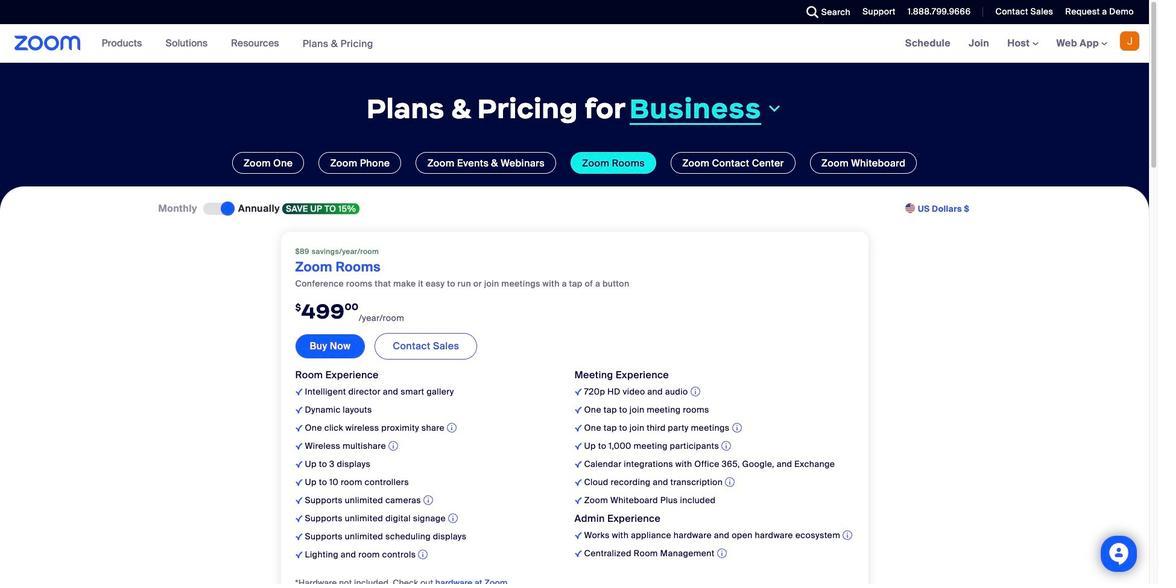 Task type: vqa. For each thing, say whether or not it's contained in the screenshot.
Scheduler Link
no



Task type: locate. For each thing, give the bounding box(es) containing it.
main content
[[0, 24, 1150, 584]]

tabs of zoom services tab list
[[18, 152, 1132, 174]]

zoom logo image
[[14, 36, 81, 51]]

profile picture image
[[1121, 31, 1140, 51]]

down image
[[767, 102, 783, 116]]

banner
[[0, 24, 1150, 63]]



Task type: describe. For each thing, give the bounding box(es) containing it.
meetings navigation
[[897, 24, 1150, 63]]

product information navigation
[[93, 24, 383, 63]]



